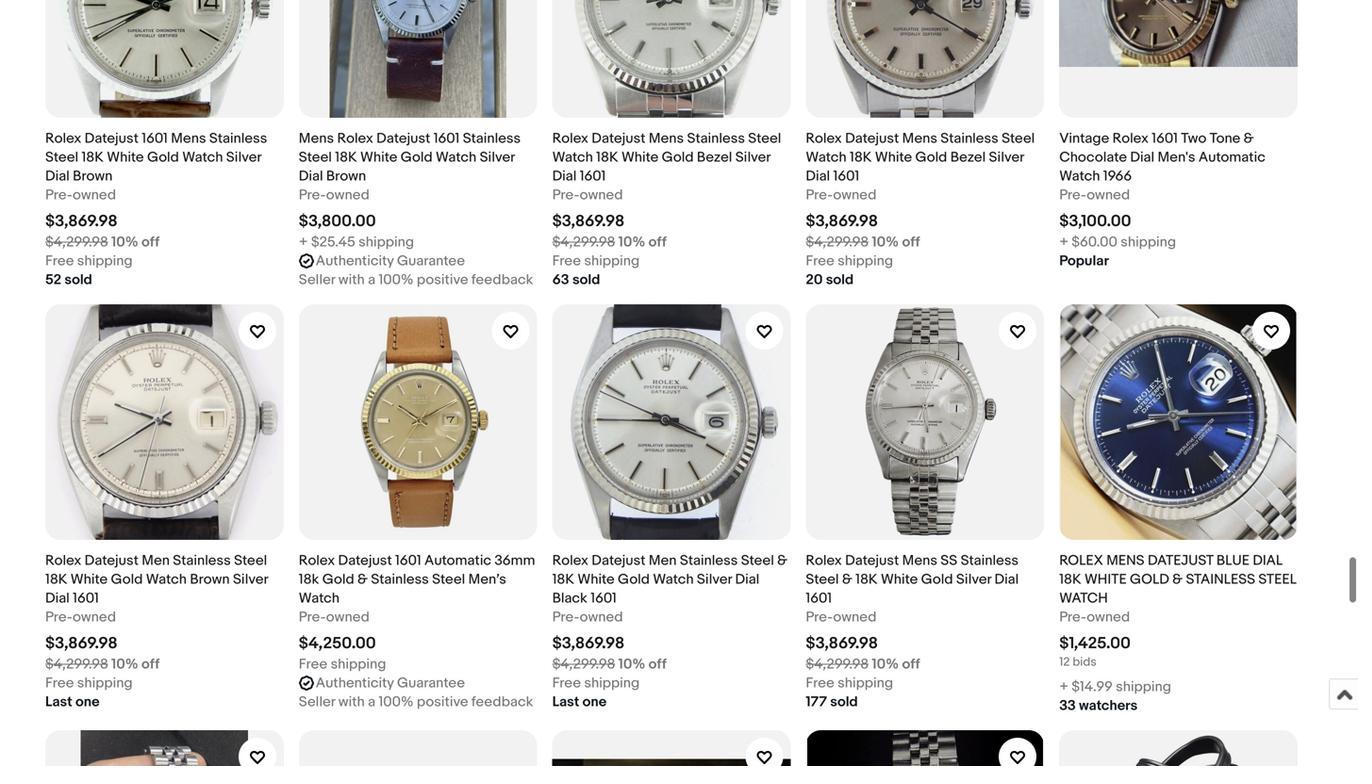 Task type: describe. For each thing, give the bounding box(es) containing it.
sold for rolex datejust 1601 mens stainless steel 18k white gold watch silver dial brown pre-owned $3,869.98 $4,299.98 10% off free shipping 52 sold
[[65, 272, 92, 289]]

rolex datejust mens ss stainless steel & 18k white gold silver dial 1601 pre-owned $3,869.98 $4,299.98 10% off free shipping 177 sold
[[806, 553, 1019, 711]]

datejust for rolex datejust 1601 mens stainless steel 18k white gold watch silver dial brown pre-owned $3,869.98 $4,299.98 10% off free shipping 52 sold
[[85, 130, 139, 147]]

one inside rolex datejust men stainless steel & 18k white gold watch silver dial black 1601 pre-owned $3,869.98 $4,299.98 10% off free shipping last one
[[583, 694, 607, 711]]

stainless
[[1186, 572, 1256, 589]]

shipping inside vintage rolex 1601 two tone & chocolate dial men's automatic watch 1966 pre-owned $3,100.00 + $60.00 shipping popular
[[1121, 234, 1176, 251]]

18k inside the rolex datejust 1601 mens stainless steel 18k white gold watch silver dial brown pre-owned $3,869.98 $4,299.98 10% off free shipping 52 sold
[[82, 149, 104, 166]]

owned inside rolex mens datejust blue dial 18k white gold & stainless steel watch pre-owned $1,425.00 12 bids + $14.99 shipping 33 watchers
[[1087, 609, 1130, 626]]

stainless inside mens rolex datejust 1601 stainless steel 18k white gold watch silver dial brown pre-owned $3,800.00 + $25.45 shipping
[[463, 130, 521, 147]]

1601 inside mens rolex datejust 1601 stainless steel 18k white gold watch silver dial brown pre-owned $3,800.00 + $25.45 shipping
[[434, 130, 460, 147]]

ss
[[941, 553, 958, 570]]

free for rolex datejust mens stainless steel watch 18k white gold bezel silver dial 1601 pre-owned $3,869.98 $4,299.98 10% off free shipping 20 sold
[[806, 253, 835, 270]]

$3,869.98 inside rolex datejust men stainless steel & 18k white gold watch silver dial black 1601 pre-owned $3,869.98 $4,299.98 10% off free shipping last one
[[552, 634, 625, 654]]

automatic inside rolex datejust 1601 automatic 36mm 18k gold & stainless steel men's watch pre-owned $4,250.00 free shipping
[[425, 553, 492, 570]]

last inside rolex datejust men stainless steel 18k white gold watch brown silver dial 1601 pre-owned $3,869.98 $4,299.98 10% off free shipping last one
[[45, 694, 72, 711]]

rolex for rolex datejust 1601 mens stainless steel 18k white gold watch silver dial brown pre-owned $3,869.98 $4,299.98 10% off free shipping 52 sold
[[45, 130, 81, 147]]

gold inside the rolex datejust mens stainless steel watch 18k white gold bezel silver dial 1601 pre-owned $3,869.98 $4,299.98 10% off free shipping 20 sold
[[915, 149, 947, 166]]

pre- inside rolex datejust mens ss stainless steel & 18k white gold silver dial 1601 pre-owned $3,869.98 $4,299.98 10% off free shipping 177 sold
[[806, 609, 833, 626]]

seller with a 100% positive feedback for $3,800.00
[[299, 272, 533, 289]]

$3,869.98 text field for rolex datejust men stainless steel 18k white gold watch brown silver dial 1601 pre-owned $3,869.98 $4,299.98 10% off free shipping last one
[[45, 634, 118, 654]]

pre- inside rolex datejust men stainless steel 18k white gold watch brown silver dial 1601 pre-owned $3,869.98 $4,299.98 10% off free shipping last one
[[45, 609, 73, 626]]

stainless inside the rolex datejust mens stainless steel watch 18k white gold bezel silver dial 1601 pre-owned $3,869.98 $4,299.98 10% off free shipping 20 sold
[[941, 130, 999, 147]]

datejust for rolex datejust 1601 automatic 36mm 18k gold & stainless steel men's watch pre-owned $4,250.00 free shipping
[[338, 553, 392, 570]]

100% for $4,250.00
[[379, 694, 414, 711]]

seller with a 100% positive feedback for $4,250.00
[[299, 694, 533, 711]]

+ inside vintage rolex 1601 two tone & chocolate dial men's automatic watch 1966 pre-owned $3,100.00 + $60.00 shipping popular
[[1060, 234, 1069, 251]]

33 watchers text field
[[1060, 697, 1138, 716]]

pre-owned text field for rolex datejust mens stainless steel watch 18k white gold bezel silver dial 1601 pre-owned $3,869.98 $4,299.98 10% off free shipping 20 sold
[[806, 186, 877, 205]]

Authenticity Guarantee text field
[[316, 252, 465, 271]]

previous price $4,299.98 10% off text field for rolex datejust mens stainless steel watch 18k white gold bezel silver dial 1601 pre-owned $3,869.98 $4,299.98 10% off free shipping 63 sold
[[552, 233, 667, 252]]

rolex datejust mens stainless steel watch 18k white gold bezel silver dial 1601 pre-owned $3,869.98 $4,299.98 10% off free shipping 63 sold
[[552, 130, 781, 289]]

gold inside rolex datejust mens stainless steel watch 18k white gold bezel silver dial 1601 pre-owned $3,869.98 $4,299.98 10% off free shipping 63 sold
[[662, 149, 694, 166]]

pre- inside rolex mens datejust blue dial 18k white gold & stainless steel watch pre-owned $1,425.00 12 bids + $14.99 shipping 33 watchers
[[1060, 609, 1087, 626]]

with for free
[[338, 694, 365, 711]]

shipping inside rolex datejust men stainless steel 18k white gold watch brown silver dial 1601 pre-owned $3,869.98 $4,299.98 10% off free shipping last one
[[77, 676, 133, 693]]

last one text field for $4,299.98
[[45, 693, 100, 712]]

mens inside the rolex datejust 1601 mens stainless steel 18k white gold watch silver dial brown pre-owned $3,869.98 $4,299.98 10% off free shipping 52 sold
[[171, 130, 206, 147]]

177
[[806, 694, 827, 711]]

gold
[[1130, 572, 1170, 589]]

mens
[[1107, 553, 1145, 570]]

+ inside rolex mens datejust blue dial 18k white gold & stainless steel watch pre-owned $1,425.00 12 bids + $14.99 shipping 33 watchers
[[1060, 679, 1069, 696]]

18k inside rolex mens datejust blue dial 18k white gold & stainless steel watch pre-owned $1,425.00 12 bids + $14.99 shipping 33 watchers
[[1060, 572, 1082, 589]]

off inside rolex datejust men stainless steel & 18k white gold watch silver dial black 1601 pre-owned $3,869.98 $4,299.98 10% off free shipping last one
[[649, 657, 667, 674]]

authenticity for free
[[316, 676, 394, 693]]

owned inside rolex datejust mens ss stainless steel & 18k white gold silver dial 1601 pre-owned $3,869.98 $4,299.98 10% off free shipping 177 sold
[[833, 609, 877, 626]]

rolex inside vintage rolex 1601 two tone & chocolate dial men's automatic watch 1966 pre-owned $3,100.00 + $60.00 shipping popular
[[1113, 130, 1149, 147]]

pre- inside vintage rolex 1601 two tone & chocolate dial men's automatic watch 1966 pre-owned $3,100.00 + $60.00 shipping popular
[[1060, 187, 1087, 204]]

watch inside mens rolex datejust 1601 stainless steel 18k white gold watch silver dial brown pre-owned $3,800.00 + $25.45 shipping
[[436, 149, 477, 166]]

stainless inside rolex datejust mens stainless steel watch 18k white gold bezel silver dial 1601 pre-owned $3,869.98 $4,299.98 10% off free shipping 63 sold
[[687, 130, 745, 147]]

watch inside vintage rolex 1601 two tone & chocolate dial men's automatic watch 1966 pre-owned $3,100.00 + $60.00 shipping popular
[[1060, 168, 1100, 185]]

1601 inside rolex datejust mens ss stainless steel & 18k white gold silver dial 1601 pre-owned $3,869.98 $4,299.98 10% off free shipping 177 sold
[[806, 591, 832, 608]]

seller with a 100% positive feedback text field for $3,800.00
[[299, 271, 533, 290]]

shipping inside rolex datejust mens stainless steel watch 18k white gold bezel silver dial 1601 pre-owned $3,869.98 $4,299.98 10% off free shipping 63 sold
[[584, 253, 640, 270]]

owned inside the rolex datejust 1601 mens stainless steel 18k white gold watch silver dial brown pre-owned $3,869.98 $4,299.98 10% off free shipping 52 sold
[[73, 187, 116, 204]]

& inside rolex mens datejust blue dial 18k white gold & stainless steel watch pre-owned $1,425.00 12 bids + $14.99 shipping 33 watchers
[[1173, 572, 1183, 589]]

silver for rolex datejust mens stainless steel watch 18k white gold bezel silver dial 1601 pre-owned $3,869.98 $4,299.98 10% off free shipping 63 sold
[[736, 149, 771, 166]]

seller for free
[[299, 694, 335, 711]]

$3,869.98 text field for rolex datejust mens ss stainless steel & 18k white gold silver dial 1601 pre-owned $3,869.98 $4,299.98 10% off free shipping 177 sold
[[806, 634, 878, 654]]

18k inside rolex datejust mens ss stainless steel & 18k white gold silver dial 1601 pre-owned $3,869.98 $4,299.98 10% off free shipping 177 sold
[[856, 572, 878, 589]]

white for rolex datejust mens stainless steel watch 18k white gold bezel silver dial 1601 pre-owned $3,869.98 $4,299.98 10% off free shipping 20 sold
[[875, 149, 912, 166]]

pre- inside mens rolex datejust 1601 stainless steel 18k white gold watch silver dial brown pre-owned $3,800.00 + $25.45 shipping
[[299, 187, 326, 204]]

rolex for rolex datejust mens stainless steel watch 18k white gold bezel silver dial 1601 pre-owned $3,869.98 $4,299.98 10% off free shipping 20 sold
[[806, 130, 842, 147]]

guarantee for $3,800.00
[[397, 253, 465, 270]]

owned inside rolex datejust men stainless steel 18k white gold watch brown silver dial 1601 pre-owned $3,869.98 $4,299.98 10% off free shipping last one
[[73, 609, 116, 626]]

$3,869.98 for rolex datejust mens stainless steel watch 18k white gold bezel silver dial 1601 pre-owned $3,869.98 $4,299.98 10% off free shipping 63 sold
[[552, 212, 625, 232]]

+ $60.00 shipping text field
[[1060, 233, 1176, 252]]

white inside rolex datejust men stainless steel 18k white gold watch brown silver dial 1601 pre-owned $3,869.98 $4,299.98 10% off free shipping last one
[[71, 572, 108, 589]]

steel inside the rolex datejust mens stainless steel watch 18k white gold bezel silver dial 1601 pre-owned $3,869.98 $4,299.98 10% off free shipping 20 sold
[[1002, 130, 1035, 147]]

guarantee for $4,250.00
[[397, 676, 465, 693]]

gold inside rolex datejust men stainless steel & 18k white gold watch silver dial black 1601 pre-owned $3,869.98 $4,299.98 10% off free shipping last one
[[618, 572, 650, 589]]

stainless inside rolex datejust 1601 automatic 36mm 18k gold & stainless steel men's watch pre-owned $4,250.00 free shipping
[[371, 572, 429, 589]]

rolex datejust mens stainless steel watch 18k white gold bezel silver dial 1601 pre-owned $3,869.98 $4,299.98 10% off free shipping 20 sold
[[806, 130, 1035, 289]]

18k inside rolex datejust mens stainless steel watch 18k white gold bezel silver dial 1601 pre-owned $3,869.98 $4,299.98 10% off free shipping 63 sold
[[596, 149, 618, 166]]

10% for rolex datejust 1601 mens stainless steel 18k white gold watch silver dial brown pre-owned $3,869.98 $4,299.98 10% off free shipping 52 sold
[[111, 234, 138, 251]]

stainless inside the rolex datejust 1601 mens stainless steel 18k white gold watch silver dial brown pre-owned $3,869.98 $4,299.98 10% off free shipping 52 sold
[[209, 130, 267, 147]]

& inside rolex datejust mens ss stainless steel & 18k white gold silver dial 1601 pre-owned $3,869.98 $4,299.98 10% off free shipping 177 sold
[[842, 572, 853, 589]]

$3,869.98 text field for rolex datejust men stainless steel & 18k white gold watch silver dial black 1601 pre-owned $3,869.98 $4,299.98 10% off free shipping last one
[[552, 634, 625, 654]]

owned inside rolex datejust men stainless steel & 18k white gold watch silver dial black 1601 pre-owned $3,869.98 $4,299.98 10% off free shipping last one
[[580, 609, 623, 626]]

steel inside rolex datejust mens ss stainless steel & 18k white gold silver dial 1601 pre-owned $3,869.98 $4,299.98 10% off free shipping 177 sold
[[806, 572, 839, 589]]

positive for $4,250.00
[[417, 694, 468, 711]]

Authenticity Guarantee text field
[[316, 675, 465, 693]]

dial inside vintage rolex 1601 two tone & chocolate dial men's automatic watch 1966 pre-owned $3,100.00 + $60.00 shipping popular
[[1130, 149, 1155, 166]]

owned inside vintage rolex 1601 two tone & chocolate dial men's automatic watch 1966 pre-owned $3,100.00 + $60.00 shipping popular
[[1087, 187, 1130, 204]]

free shipping text field for rolex datejust men stainless steel & 18k white gold watch silver dial black 1601 pre-owned $3,869.98 $4,299.98 10% off free shipping last one
[[552, 675, 640, 693]]

watch inside rolex datejust men stainless steel 18k white gold watch brown silver dial 1601 pre-owned $3,869.98 $4,299.98 10% off free shipping last one
[[146, 572, 187, 589]]

free inside rolex datejust 1601 automatic 36mm 18k gold & stainless steel men's watch pre-owned $4,250.00 free shipping
[[299, 657, 328, 674]]

owned inside rolex datejust mens stainless steel watch 18k white gold bezel silver dial 1601 pre-owned $3,869.98 $4,299.98 10% off free shipping 63 sold
[[580, 187, 623, 204]]

authenticity guarantee for $3,800.00
[[316, 253, 465, 270]]

men for owned
[[649, 553, 677, 570]]

+ $14.99 shipping text field
[[1060, 678, 1172, 697]]

$3,800.00
[[299, 212, 376, 232]]

& inside rolex datejust 1601 automatic 36mm 18k gold & stainless steel men's watch pre-owned $4,250.00 free shipping
[[358, 572, 368, 589]]

$3,869.98 text field for rolex datejust mens stainless steel watch 18k white gold bezel silver dial 1601 pre-owned $3,869.98 $4,299.98 10% off free shipping 63 sold
[[552, 212, 625, 232]]

steel inside mens rolex datejust 1601 stainless steel 18k white gold watch silver dial brown pre-owned $3,800.00 + $25.45 shipping
[[299, 149, 332, 166]]

+ inside mens rolex datejust 1601 stainless steel 18k white gold watch silver dial brown pre-owned $3,800.00 + $25.45 shipping
[[299, 234, 308, 251]]

rolex datejust men stainless steel & 18k white gold watch silver dial black 1601 pre-owned $3,869.98 $4,299.98 10% off free shipping last one
[[552, 553, 788, 711]]

shipping inside the rolex datejust 1601 mens stainless steel 18k white gold watch silver dial brown pre-owned $3,869.98 $4,299.98 10% off free shipping 52 sold
[[77, 253, 133, 270]]

brown for $3,869.98
[[73, 168, 113, 185]]

men's
[[468, 572, 506, 589]]

watch inside rolex datejust men stainless steel & 18k white gold watch silver dial black 1601 pre-owned $3,869.98 $4,299.98 10% off free shipping last one
[[653, 572, 694, 589]]

gold inside the rolex datejust 1601 mens stainless steel 18k white gold watch silver dial brown pre-owned $3,869.98 $4,299.98 10% off free shipping 52 sold
[[147, 149, 179, 166]]

off for rolex datejust mens stainless steel watch 18k white gold bezel silver dial 1601 pre-owned $3,869.98 $4,299.98 10% off free shipping 20 sold
[[902, 234, 920, 251]]

feedback for $3,800.00
[[472, 272, 533, 289]]

chocolate
[[1060, 149, 1127, 166]]

52 sold text field
[[45, 271, 92, 290]]

watch
[[1060, 591, 1108, 608]]

20 sold text field
[[806, 271, 854, 290]]

rolex datejust men stainless steel 18k white gold watch brown silver dial 1601 pre-owned $3,869.98 $4,299.98 10% off free shipping last one
[[45, 553, 268, 711]]

$3,869.98 for rolex datejust men stainless steel 18k white gold watch brown silver dial 1601 pre-owned $3,869.98 $4,299.98 10% off free shipping last one
[[45, 634, 118, 654]]

white for rolex datejust 1601 mens stainless steel 18k white gold watch silver dial brown pre-owned $3,869.98 $4,299.98 10% off free shipping 52 sold
[[107, 149, 144, 166]]

1601 inside the rolex datejust mens stainless steel watch 18k white gold bezel silver dial 1601 pre-owned $3,869.98 $4,299.98 10% off free shipping 20 sold
[[833, 168, 860, 185]]

gold inside rolex datejust 1601 automatic 36mm 18k gold & stainless steel men's watch pre-owned $4,250.00 free shipping
[[322, 572, 354, 589]]

18k inside the rolex datejust mens stainless steel watch 18k white gold bezel silver dial 1601 pre-owned $3,869.98 $4,299.98 10% off free shipping 20 sold
[[850, 149, 872, 166]]

silver for rolex datejust mens stainless steel watch 18k white gold bezel silver dial 1601 pre-owned $3,869.98 $4,299.98 10% off free shipping 20 sold
[[989, 149, 1024, 166]]

rolex for rolex datejust men stainless steel 18k white gold watch brown silver dial 1601 pre-owned $3,869.98 $4,299.98 10% off free shipping last one
[[45, 553, 81, 570]]

0 horizontal spatial free shipping text field
[[299, 656, 386, 675]]

1601 inside the rolex datejust 1601 mens stainless steel 18k white gold watch silver dial brown pre-owned $3,869.98 $4,299.98 10% off free shipping 52 sold
[[142, 130, 168, 147]]

mens inside mens rolex datejust 1601 stainless steel 18k white gold watch silver dial brown pre-owned $3,800.00 + $25.45 shipping
[[299, 130, 334, 147]]

100% for $3,800.00
[[379, 272, 414, 289]]

10% for rolex datejust mens ss stainless steel & 18k white gold silver dial 1601 pre-owned $3,869.98 $4,299.98 10% off free shipping 177 sold
[[872, 657, 899, 674]]

black
[[552, 591, 588, 608]]

brown inside rolex datejust men stainless steel 18k white gold watch brown silver dial 1601 pre-owned $3,869.98 $4,299.98 10% off free shipping last one
[[190, 572, 230, 589]]

33
[[1060, 698, 1076, 715]]

1601 inside rolex datejust mens stainless steel watch 18k white gold bezel silver dial 1601 pre-owned $3,869.98 $4,299.98 10% off free shipping 63 sold
[[580, 168, 606, 185]]

10% inside rolex datejust men stainless steel & 18k white gold watch silver dial black 1601 pre-owned $3,869.98 $4,299.98 10% off free shipping last one
[[618, 657, 646, 674]]

steel inside the rolex datejust 1601 mens stainless steel 18k white gold watch silver dial brown pre-owned $3,869.98 $4,299.98 10% off free shipping 52 sold
[[45, 149, 78, 166]]

pre- inside the rolex datejust 1601 mens stainless steel 18k white gold watch silver dial brown pre-owned $3,869.98 $4,299.98 10% off free shipping 52 sold
[[45, 187, 73, 204]]

datejust for rolex datejust mens ss stainless steel & 18k white gold silver dial 1601 pre-owned $3,869.98 $4,299.98 10% off free shipping 177 sold
[[845, 553, 899, 570]]

off for rolex datejust mens stainless steel watch 18k white gold bezel silver dial 1601 pre-owned $3,869.98 $4,299.98 10% off free shipping 63 sold
[[649, 234, 667, 251]]

& inside vintage rolex 1601 two tone & chocolate dial men's automatic watch 1966 pre-owned $3,100.00 + $60.00 shipping popular
[[1244, 130, 1254, 147]]

men for $3,869.98
[[142, 553, 170, 570]]

shipping inside rolex datejust men stainless steel & 18k white gold watch silver dial black 1601 pre-owned $3,869.98 $4,299.98 10% off free shipping last one
[[584, 676, 640, 693]]

rolex inside mens rolex datejust 1601 stainless steel 18k white gold watch silver dial brown pre-owned $3,800.00 + $25.45 shipping
[[337, 130, 373, 147]]

mens for rolex datejust mens stainless steel watch 18k white gold bezel silver dial 1601 pre-owned $3,869.98 $4,299.98 10% off free shipping 63 sold
[[649, 130, 684, 147]]

$4,299.98 for rolex datejust mens ss stainless steel & 18k white gold silver dial 1601 pre-owned $3,869.98 $4,299.98 10% off free shipping 177 sold
[[806, 657, 869, 674]]

silver for mens rolex datejust 1601 stainless steel 18k white gold watch silver dial brown pre-owned $3,800.00 + $25.45 shipping
[[480, 149, 515, 166]]

1601 inside rolex datejust 1601 automatic 36mm 18k gold & stainless steel men's watch pre-owned $4,250.00 free shipping
[[395, 553, 421, 570]]

1601 inside rolex datejust men stainless steel & 18k white gold watch silver dial black 1601 pre-owned $3,869.98 $4,299.98 10% off free shipping last one
[[591, 591, 617, 608]]

$14.99
[[1072, 679, 1113, 696]]

silver for rolex datejust mens ss stainless steel & 18k white gold silver dial 1601 pre-owned $3,869.98 $4,299.98 10% off free shipping 177 sold
[[956, 572, 992, 589]]

stainless inside rolex datejust men stainless steel 18k white gold watch brown silver dial 1601 pre-owned $3,869.98 $4,299.98 10% off free shipping last one
[[173, 553, 231, 570]]

stainless inside rolex datejust men stainless steel & 18k white gold watch silver dial black 1601 pre-owned $3,869.98 $4,299.98 10% off free shipping last one
[[680, 553, 738, 570]]

white inside rolex datejust mens ss stainless steel & 18k white gold silver dial 1601 pre-owned $3,869.98 $4,299.98 10% off free shipping 177 sold
[[881, 572, 918, 589]]

$3,800.00 text field
[[299, 212, 376, 232]]

previous price $4,299.98 10% off text field for rolex datejust 1601 mens stainless steel 18k white gold watch silver dial brown pre-owned $3,869.98 $4,299.98 10% off free shipping 52 sold
[[45, 233, 160, 252]]

mens for rolex datejust mens stainless steel watch 18k white gold bezel silver dial 1601 pre-owned $3,869.98 $4,299.98 10% off free shipping 20 sold
[[902, 130, 938, 147]]

rolex
[[1060, 553, 1104, 570]]

dial for rolex datejust mens stainless steel watch 18k white gold bezel silver dial 1601 pre-owned $3,869.98 $4,299.98 10% off free shipping 20 sold
[[806, 168, 830, 185]]

last one text field for $3,869.98
[[552, 693, 607, 712]]

tone
[[1210, 130, 1241, 147]]

$4,299.98 for rolex datejust 1601 mens stainless steel 18k white gold watch silver dial brown pre-owned $3,869.98 $4,299.98 10% off free shipping 52 sold
[[45, 234, 108, 251]]

two
[[1181, 130, 1207, 147]]

pre- inside rolex datejust 1601 automatic 36mm 18k gold & stainless steel men's watch pre-owned $4,250.00 free shipping
[[299, 609, 326, 626]]

mens rolex datejust 1601 stainless steel 18k white gold watch silver dial brown pre-owned $3,800.00 + $25.45 shipping
[[299, 130, 521, 251]]

with for $3,800.00
[[338, 272, 365, 289]]

gold inside rolex datejust mens ss stainless steel & 18k white gold silver dial 1601 pre-owned $3,869.98 $4,299.98 10% off free shipping 177 sold
[[921, 572, 953, 589]]

watch inside rolex datejust 1601 automatic 36mm 18k gold & stainless steel men's watch pre-owned $4,250.00 free shipping
[[299, 591, 340, 608]]

steel inside rolex datejust 1601 automatic 36mm 18k gold & stainless steel men's watch pre-owned $4,250.00 free shipping
[[432, 572, 465, 589]]

rolex for rolex datejust men stainless steel & 18k white gold watch silver dial black 1601 pre-owned $3,869.98 $4,299.98 10% off free shipping last one
[[552, 553, 589, 570]]

pre- inside rolex datejust mens stainless steel watch 18k white gold bezel silver dial 1601 pre-owned $3,869.98 $4,299.98 10% off free shipping 63 sold
[[552, 187, 580, 204]]

watch inside the rolex datejust 1601 mens stainless steel 18k white gold watch silver dial brown pre-owned $3,869.98 $4,299.98 10% off free shipping 52 sold
[[182, 149, 223, 166]]

$1,425.00 text field
[[1060, 634, 1131, 654]]

$60.00
[[1072, 234, 1118, 251]]

stainless inside rolex datejust mens ss stainless steel & 18k white gold silver dial 1601 pre-owned $3,869.98 $4,299.98 10% off free shipping 177 sold
[[961, 553, 1019, 570]]



Task type: vqa. For each thing, say whether or not it's contained in the screenshot.
fifth , from left
no



Task type: locate. For each thing, give the bounding box(es) containing it.
bezel
[[697, 149, 732, 166], [951, 149, 986, 166]]

automatic up men's
[[425, 553, 492, 570]]

$3,869.98 inside rolex datejust mens stainless steel watch 18k white gold bezel silver dial 1601 pre-owned $3,869.98 $4,299.98 10% off free shipping 63 sold
[[552, 212, 625, 232]]

owned inside rolex datejust 1601 automatic 36mm 18k gold & stainless steel men's watch pre-owned $4,250.00 free shipping
[[326, 609, 370, 626]]

watch inside the rolex datejust mens stainless steel watch 18k white gold bezel silver dial 1601 pre-owned $3,869.98 $4,299.98 10% off free shipping 20 sold
[[806, 149, 847, 166]]

100% down authenticity guarantee text field
[[379, 694, 414, 711]]

datejust for rolex datejust men stainless steel & 18k white gold watch silver dial black 1601 pre-owned $3,869.98 $4,299.98 10% off free shipping last one
[[592, 553, 646, 570]]

2 horizontal spatial brown
[[326, 168, 366, 185]]

datejust inside rolex datejust men stainless steel 18k white gold watch brown silver dial 1601 pre-owned $3,869.98 $4,299.98 10% off free shipping last one
[[85, 553, 139, 570]]

blue
[[1217, 553, 1250, 570]]

63 sold text field
[[552, 271, 600, 290]]

Last one text field
[[45, 693, 100, 712], [552, 693, 607, 712]]

1 last one text field from the left
[[45, 693, 100, 712]]

0 horizontal spatial brown
[[73, 168, 113, 185]]

2 100% from the top
[[379, 694, 414, 711]]

authenticity inside text field
[[316, 676, 394, 693]]

silver
[[226, 149, 261, 166], [480, 149, 515, 166], [736, 149, 771, 166], [989, 149, 1024, 166], [233, 572, 268, 589], [697, 572, 732, 589], [956, 572, 992, 589]]

white
[[107, 149, 144, 166], [360, 149, 398, 166], [622, 149, 659, 166], [875, 149, 912, 166], [71, 572, 108, 589], [578, 572, 615, 589], [881, 572, 918, 589]]

bids
[[1073, 656, 1097, 670]]

1601
[[142, 130, 168, 147], [434, 130, 460, 147], [1152, 130, 1178, 147], [580, 168, 606, 185], [833, 168, 860, 185], [395, 553, 421, 570], [73, 591, 99, 608], [591, 591, 617, 608], [806, 591, 832, 608]]

1 vertical spatial guarantee
[[397, 676, 465, 693]]

+
[[299, 234, 308, 251], [1060, 234, 1069, 251], [1060, 679, 1069, 696]]

previous price $4,299.98 10% off text field for rolex datejust mens ss stainless steel & 18k white gold silver dial 1601 pre-owned $3,869.98 $4,299.98 10% off free shipping 177 sold
[[806, 656, 920, 675]]

datejust
[[85, 130, 139, 147], [377, 130, 431, 147], [592, 130, 646, 147], [845, 130, 899, 147], [85, 553, 139, 570], [338, 553, 392, 570], [592, 553, 646, 570], [845, 553, 899, 570]]

vintage rolex 1601 two tone & chocolate dial men's automatic watch 1966 pre-owned $3,100.00 + $60.00 shipping popular
[[1060, 130, 1266, 270]]

seller
[[299, 272, 335, 289], [299, 694, 335, 711]]

brown
[[73, 168, 113, 185], [326, 168, 366, 185], [190, 572, 230, 589]]

free inside rolex datejust men stainless steel 18k white gold watch brown silver dial 1601 pre-owned $3,869.98 $4,299.98 10% off free shipping last one
[[45, 676, 74, 693]]

$3,869.98 text field up 52 sold text box at the top left of the page
[[45, 212, 118, 232]]

1 seller from the top
[[299, 272, 335, 289]]

silver for rolex datejust men stainless steel & 18k white gold watch silver dial black 1601 pre-owned $3,869.98 $4,299.98 10% off free shipping last one
[[697, 572, 732, 589]]

177 sold text field
[[806, 693, 858, 712]]

1 vertical spatial positive
[[417, 694, 468, 711]]

0 horizontal spatial last one text field
[[45, 693, 100, 712]]

pre- inside rolex datejust men stainless steel & 18k white gold watch silver dial black 1601 pre-owned $3,869.98 $4,299.98 10% off free shipping last one
[[552, 609, 580, 626]]

36mm
[[495, 553, 535, 570]]

0 vertical spatial a
[[368, 272, 376, 289]]

Free shipping text field
[[45, 252, 133, 271], [552, 252, 640, 271], [806, 252, 893, 271], [45, 675, 133, 693], [552, 675, 640, 693]]

10% inside rolex datejust mens stainless steel watch 18k white gold bezel silver dial 1601 pre-owned $3,869.98 $4,299.98 10% off free shipping 63 sold
[[618, 234, 646, 251]]

pre-owned text field for mens rolex datejust 1601 stainless steel 18k white gold watch silver dial brown pre-owned $3,800.00 + $25.45 shipping
[[299, 186, 370, 205]]

white inside rolex datejust mens stainless steel watch 18k white gold bezel silver dial 1601 pre-owned $3,869.98 $4,299.98 10% off free shipping 63 sold
[[622, 149, 659, 166]]

$3,100.00
[[1060, 212, 1132, 232]]

1 guarantee from the top
[[397, 253, 465, 270]]

shipping
[[359, 234, 414, 251], [1121, 234, 1176, 251], [77, 253, 133, 270], [584, 253, 640, 270], [838, 253, 893, 270], [331, 657, 386, 674], [77, 676, 133, 693], [584, 676, 640, 693], [838, 676, 893, 693], [1116, 679, 1172, 696]]

with down authenticity guarantee text field
[[338, 694, 365, 711]]

1 vertical spatial 100%
[[379, 694, 414, 711]]

$4,250.00
[[299, 634, 376, 654]]

authenticity guarantee down + $25.45 shipping text box
[[316, 253, 465, 270]]

silver for rolex datejust 1601 mens stainless steel 18k white gold watch silver dial brown pre-owned $3,869.98 $4,299.98 10% off free shipping 52 sold
[[226, 149, 261, 166]]

2 last from the left
[[552, 694, 580, 711]]

dial for mens rolex datejust 1601 stainless steel 18k white gold watch silver dial brown pre-owned $3,800.00 + $25.45 shipping
[[299, 168, 323, 185]]

0 vertical spatial authenticity
[[316, 253, 394, 270]]

datejust
[[1148, 553, 1214, 570]]

1 vertical spatial automatic
[[425, 553, 492, 570]]

$4,299.98
[[45, 234, 108, 251], [552, 234, 615, 251], [806, 234, 869, 251], [45, 657, 108, 674], [552, 657, 615, 674], [806, 657, 869, 674]]

authenticity guarantee for $4,250.00
[[316, 676, 465, 693]]

1 vertical spatial authenticity guarantee
[[316, 676, 465, 693]]

rolex inside rolex datejust men stainless steel & 18k white gold watch silver dial black 1601 pre-owned $3,869.98 $4,299.98 10% off free shipping last one
[[552, 553, 589, 570]]

1 one from the left
[[76, 694, 100, 711]]

1 horizontal spatial last one text field
[[552, 693, 607, 712]]

0 vertical spatial seller with a 100% positive feedback text field
[[299, 271, 533, 290]]

1 horizontal spatial last
[[552, 694, 580, 711]]

authenticity down + $25.45 shipping text box
[[316, 253, 394, 270]]

18k
[[82, 149, 104, 166], [335, 149, 357, 166], [596, 149, 618, 166], [850, 149, 872, 166], [45, 572, 67, 589], [552, 572, 575, 589], [856, 572, 878, 589], [1060, 572, 1082, 589]]

mens inside rolex datejust mens ss stainless steel & 18k white gold silver dial 1601 pre-owned $3,869.98 $4,299.98 10% off free shipping 177 sold
[[902, 553, 938, 570]]

2 authenticity from the top
[[316, 676, 394, 693]]

0 horizontal spatial one
[[76, 694, 100, 711]]

white for rolex datejust mens stainless steel watch 18k white gold bezel silver dial 1601 pre-owned $3,869.98 $4,299.98 10% off free shipping 63 sold
[[622, 149, 659, 166]]

previous price $4,299.98 10% off text field up 52 sold text box at the top left of the page
[[45, 233, 160, 252]]

52
[[45, 272, 61, 289]]

free
[[45, 253, 74, 270], [552, 253, 581, 270], [806, 253, 835, 270], [299, 657, 328, 674], [45, 676, 74, 693], [552, 676, 581, 693], [806, 676, 835, 693]]

shipping inside the rolex datejust mens stainless steel watch 18k white gold bezel silver dial 1601 pre-owned $3,869.98 $4,299.98 10% off free shipping 20 sold
[[838, 253, 893, 270]]

1 bezel from the left
[[697, 149, 732, 166]]

silver for rolex datejust men stainless steel 18k white gold watch brown silver dial 1601 pre-owned $3,869.98 $4,299.98 10% off free shipping last one
[[233, 572, 268, 589]]

12 bids text field
[[1060, 656, 1097, 670]]

silver inside rolex datejust mens ss stainless steel & 18k white gold silver dial 1601 pre-owned $3,869.98 $4,299.98 10% off free shipping 177 sold
[[956, 572, 992, 589]]

off for rolex datejust men stainless steel 18k white gold watch brown silver dial 1601 pre-owned $3,869.98 $4,299.98 10% off free shipping last one
[[142, 657, 160, 674]]

1601 inside vintage rolex 1601 two tone & chocolate dial men's automatic watch 1966 pre-owned $3,100.00 + $60.00 shipping popular
[[1152, 130, 1178, 147]]

2 horizontal spatial previous price $4,299.98 10% off text field
[[806, 233, 920, 252]]

$3,869.98 text field down black
[[552, 634, 625, 654]]

steel
[[748, 130, 781, 147], [1002, 130, 1035, 147], [45, 149, 78, 166], [299, 149, 332, 166], [234, 553, 267, 570], [741, 553, 774, 570], [432, 572, 465, 589], [806, 572, 839, 589]]

white for mens rolex datejust 1601 stainless steel 18k white gold watch silver dial brown pre-owned $3,800.00 + $25.45 shipping
[[360, 149, 398, 166]]

$4,299.98 for rolex datejust mens stainless steel watch 18k white gold bezel silver dial 1601 pre-owned $3,869.98 $4,299.98 10% off free shipping 20 sold
[[806, 234, 869, 251]]

seller with a 100% positive feedback text field down + $25.45 shipping text box
[[299, 271, 533, 290]]

off inside rolex datejust mens ss stainless steel & 18k white gold silver dial 1601 pre-owned $3,869.98 $4,299.98 10% off free shipping 177 sold
[[902, 657, 920, 674]]

10% for rolex datejust mens stainless steel watch 18k white gold bezel silver dial 1601 pre-owned $3,869.98 $4,299.98 10% off free shipping 20 sold
[[872, 234, 899, 251]]

1 horizontal spatial previous price $4,299.98 10% off text field
[[552, 656, 667, 675]]

$4,299.98 for rolex datejust men stainless steel 18k white gold watch brown silver dial 1601 pre-owned $3,869.98 $4,299.98 10% off free shipping last one
[[45, 657, 108, 674]]

&
[[1244, 130, 1254, 147], [777, 553, 788, 570], [358, 572, 368, 589], [842, 572, 853, 589], [1173, 572, 1183, 589]]

guarantee inside text box
[[397, 253, 465, 270]]

automatic
[[1199, 149, 1266, 166], [425, 553, 492, 570]]

a for $3,800.00
[[368, 272, 376, 289]]

$3,869.98 inside the rolex datejust 1601 mens stainless steel 18k white gold watch silver dial brown pre-owned $3,869.98 $4,299.98 10% off free shipping 52 sold
[[45, 212, 118, 232]]

pre- inside the rolex datejust mens stainless steel watch 18k white gold bezel silver dial 1601 pre-owned $3,869.98 $4,299.98 10% off free shipping 20 sold
[[806, 187, 833, 204]]

2 horizontal spatial previous price $4,299.98 10% off text field
[[806, 656, 920, 675]]

free for rolex datejust mens stainless steel watch 18k white gold bezel silver dial 1601 pre-owned $3,869.98 $4,299.98 10% off free shipping 63 sold
[[552, 253, 581, 270]]

rolex inside the rolex datejust mens stainless steel watch 18k white gold bezel silver dial 1601 pre-owned $3,869.98 $4,299.98 10% off free shipping 20 sold
[[806, 130, 842, 147]]

dial for rolex datejust mens stainless steel watch 18k white gold bezel silver dial 1601 pre-owned $3,869.98 $4,299.98 10% off free shipping 63 sold
[[552, 168, 577, 185]]

1 a from the top
[[368, 272, 376, 289]]

off for rolex datejust mens ss stainless steel & 18k white gold silver dial 1601 pre-owned $3,869.98 $4,299.98 10% off free shipping 177 sold
[[902, 657, 920, 674]]

gold inside mens rolex datejust 1601 stainless steel 18k white gold watch silver dial brown pre-owned $3,800.00 + $25.45 shipping
[[401, 149, 433, 166]]

rolex datejust 1601 automatic 36mm 18k gold & stainless steel men's watch pre-owned $4,250.00 free shipping
[[299, 553, 535, 674]]

1 vertical spatial feedback
[[472, 694, 533, 711]]

seller with a 100% positive feedback text field down rolex datejust 1601 automatic 36mm 18k gold & stainless steel men's watch pre-owned $4,250.00 free shipping
[[299, 693, 533, 712]]

mens
[[171, 130, 206, 147], [299, 130, 334, 147], [649, 130, 684, 147], [902, 130, 938, 147], [902, 553, 938, 570]]

1 previous price $4,299.98 10% off text field from the left
[[45, 233, 160, 252]]

1 horizontal spatial brown
[[190, 572, 230, 589]]

guarantee
[[397, 253, 465, 270], [397, 676, 465, 693]]

+ $25.45 shipping text field
[[299, 233, 414, 252]]

pre-owned text field for rolex datejust men stainless steel & 18k white gold watch silver dial black 1601 pre-owned $3,869.98 $4,299.98 10% off free shipping last one
[[552, 609, 623, 627]]

datejust for rolex datejust men stainless steel 18k white gold watch brown silver dial 1601 pre-owned $3,869.98 $4,299.98 10% off free shipping last one
[[85, 553, 139, 570]]

sold inside rolex datejust mens ss stainless steel & 18k white gold silver dial 1601 pre-owned $3,869.98 $4,299.98 10% off free shipping 177 sold
[[830, 694, 858, 711]]

rolex inside rolex datejust mens ss stainless steel & 18k white gold silver dial 1601 pre-owned $3,869.98 $4,299.98 10% off free shipping 177 sold
[[806, 553, 842, 570]]

previous price $4,299.98 10% off text field
[[45, 233, 160, 252], [552, 233, 667, 252], [806, 233, 920, 252]]

1 vertical spatial a
[[368, 694, 376, 711]]

off
[[142, 234, 160, 251], [649, 234, 667, 251], [902, 234, 920, 251], [142, 657, 160, 674], [649, 657, 667, 674], [902, 657, 920, 674]]

silver inside rolex datejust mens stainless steel watch 18k white gold bezel silver dial 1601 pre-owned $3,869.98 $4,299.98 10% off free shipping 63 sold
[[736, 149, 771, 166]]

sold
[[65, 272, 92, 289], [573, 272, 600, 289], [826, 272, 854, 289], [830, 694, 858, 711]]

$3,869.98 text field for rolex datejust 1601 mens stainless steel 18k white gold watch silver dial brown pre-owned $3,869.98 $4,299.98 10% off free shipping 52 sold
[[45, 212, 118, 232]]

watch inside rolex datejust mens stainless steel watch 18k white gold bezel silver dial 1601 pre-owned $3,869.98 $4,299.98 10% off free shipping 63 sold
[[552, 149, 593, 166]]

bezel inside rolex datejust mens stainless steel watch 18k white gold bezel silver dial 1601 pre-owned $3,869.98 $4,299.98 10% off free shipping 63 sold
[[697, 149, 732, 166]]

0 horizontal spatial last
[[45, 694, 72, 711]]

positive down authenticity guarantee text box
[[417, 272, 468, 289]]

a
[[368, 272, 376, 289], [368, 694, 376, 711]]

white
[[1085, 572, 1127, 589]]

previous price $4,299.98 10% off text field up 63 sold "text field" at the left top of the page
[[552, 233, 667, 252]]

pre-owned text field for rolex datejust 1601 mens stainless steel 18k white gold watch silver dial brown pre-owned $3,869.98 $4,299.98 10% off free shipping 52 sold
[[45, 186, 116, 205]]

sold right the 52
[[65, 272, 92, 289]]

2 a from the top
[[368, 694, 376, 711]]

free inside rolex datejust men stainless steel & 18k white gold watch silver dial black 1601 pre-owned $3,869.98 $4,299.98 10% off free shipping last one
[[552, 676, 581, 693]]

men
[[142, 553, 170, 570], [649, 553, 677, 570]]

pre-owned text field for rolex datejust 1601 automatic 36mm 18k gold & stainless steel men's watch pre-owned $4,250.00 free shipping
[[299, 609, 370, 627]]

guarantee down mens rolex datejust 1601 stainless steel 18k white gold watch silver dial brown pre-owned $3,800.00 + $25.45 shipping
[[397, 253, 465, 270]]

sold right 177
[[830, 694, 858, 711]]

rolex datejust 1601 mens stainless steel 18k white gold watch silver dial brown pre-owned $3,869.98 $4,299.98 10% off free shipping 52 sold
[[45, 130, 267, 289]]

0 vertical spatial seller
[[299, 272, 335, 289]]

steel
[[1259, 572, 1297, 589]]

0 vertical spatial seller with a 100% positive feedback
[[299, 272, 533, 289]]

2 one from the left
[[583, 694, 607, 711]]

dial for rolex datejust mens ss stainless steel & 18k white gold silver dial 1601 pre-owned $3,869.98 $4,299.98 10% off free shipping 177 sold
[[995, 572, 1019, 589]]

0 horizontal spatial automatic
[[425, 553, 492, 570]]

owned
[[73, 187, 116, 204], [326, 187, 370, 204], [580, 187, 623, 204], [833, 187, 877, 204], [1087, 187, 1130, 204], [73, 609, 116, 626], [326, 609, 370, 626], [580, 609, 623, 626], [833, 609, 877, 626], [1087, 609, 1130, 626]]

datejust for rolex datejust mens stainless steel watch 18k white gold bezel silver dial 1601 pre-owned $3,869.98 $4,299.98 10% off free shipping 63 sold
[[592, 130, 646, 147]]

a down authenticity guarantee text field
[[368, 694, 376, 711]]

2 feedback from the top
[[472, 694, 533, 711]]

1 previous price $4,299.98 10% off text field from the left
[[45, 656, 160, 675]]

last
[[45, 694, 72, 711], [552, 694, 580, 711]]

1 seller with a 100% positive feedback text field from the top
[[299, 271, 533, 290]]

owned inside mens rolex datejust 1601 stainless steel 18k white gold watch silver dial brown pre-owned $3,800.00 + $25.45 shipping
[[326, 187, 370, 204]]

previous price $4,299.98 10% off text field for rolex datejust men stainless steel & 18k white gold watch silver dial black 1601 pre-owned $3,869.98 $4,299.98 10% off free shipping last one
[[552, 656, 667, 675]]

12
[[1060, 656, 1070, 670]]

feedback
[[472, 272, 533, 289], [472, 694, 533, 711]]

dial for rolex datejust men stainless steel 18k white gold watch brown silver dial 1601 pre-owned $3,869.98 $4,299.98 10% off free shipping last one
[[45, 591, 70, 608]]

a for $4,250.00
[[368, 694, 376, 711]]

$4,299.98 for rolex datejust mens stainless steel watch 18k white gold bezel silver dial 1601 pre-owned $3,869.98 $4,299.98 10% off free shipping 63 sold
[[552, 234, 615, 251]]

1 seller with a 100% positive feedback from the top
[[299, 272, 533, 289]]

rolex
[[45, 130, 81, 147], [337, 130, 373, 147], [552, 130, 589, 147], [806, 130, 842, 147], [1113, 130, 1149, 147], [45, 553, 81, 570], [299, 553, 335, 570], [552, 553, 589, 570], [806, 553, 842, 570]]

1 horizontal spatial bezel
[[951, 149, 986, 166]]

rolex inside rolex datejust 1601 automatic 36mm 18k gold & stainless steel men's watch pre-owned $4,250.00 free shipping
[[299, 553, 335, 570]]

$4,299.98 inside rolex datejust men stainless steel & 18k white gold watch silver dial black 1601 pre-owned $3,869.98 $4,299.98 10% off free shipping last one
[[552, 657, 615, 674]]

+ up '33'
[[1060, 679, 1069, 696]]

pre-owned text field down watch
[[1060, 609, 1130, 627]]

watchers
[[1079, 698, 1138, 715]]

0 horizontal spatial bezel
[[697, 149, 732, 166]]

mens inside the rolex datejust mens stainless steel watch 18k white gold bezel silver dial 1601 pre-owned $3,869.98 $4,299.98 10% off free shipping 20 sold
[[902, 130, 938, 147]]

datejust for rolex datejust mens stainless steel watch 18k white gold bezel silver dial 1601 pre-owned $3,869.98 $4,299.98 10% off free shipping 20 sold
[[845, 130, 899, 147]]

$3,869.98 text field up 63 sold "text field" at the left top of the page
[[552, 212, 625, 232]]

$3,869.98 text field up 177 sold text field
[[806, 634, 878, 654]]

white inside rolex datejust men stainless steel & 18k white gold watch silver dial black 1601 pre-owned $3,869.98 $4,299.98 10% off free shipping last one
[[578, 572, 615, 589]]

$4,299.98 inside rolex datejust mens stainless steel watch 18k white gold bezel silver dial 1601 pre-owned $3,869.98 $4,299.98 10% off free shipping 63 sold
[[552, 234, 615, 251]]

authenticity
[[316, 253, 394, 270], [316, 676, 394, 693]]

0 vertical spatial with
[[338, 272, 365, 289]]

0 horizontal spatial $3,869.98 text field
[[45, 634, 118, 654]]

shipping inside mens rolex datejust 1601 stainless steel 18k white gold watch silver dial brown pre-owned $3,800.00 + $25.45 shipping
[[359, 234, 414, 251]]

100%
[[379, 272, 414, 289], [379, 694, 414, 711]]

sold for rolex datejust mens stainless steel watch 18k white gold bezel silver dial 1601 pre-owned $3,869.98 $4,299.98 10% off free shipping 63 sold
[[573, 272, 600, 289]]

10%
[[111, 234, 138, 251], [618, 234, 646, 251], [872, 234, 899, 251], [111, 657, 138, 674], [618, 657, 646, 674], [872, 657, 899, 674]]

2 previous price $4,299.98 10% off text field from the left
[[552, 656, 667, 675]]

Pre-owned text field
[[45, 186, 116, 205], [552, 186, 623, 205], [1060, 186, 1130, 205], [45, 609, 116, 627], [299, 609, 370, 627], [552, 609, 623, 627]]

seller down $4,250.00 in the bottom left of the page
[[299, 694, 335, 711]]

18k
[[299, 572, 319, 589]]

1 horizontal spatial one
[[583, 694, 607, 711]]

0 vertical spatial authenticity guarantee
[[316, 253, 465, 270]]

sold inside rolex datejust mens stainless steel watch 18k white gold bezel silver dial 1601 pre-owned $3,869.98 $4,299.98 10% off free shipping 63 sold
[[573, 272, 600, 289]]

3 previous price $4,299.98 10% off text field from the left
[[806, 656, 920, 675]]

$3,869.98 inside rolex datejust men stainless steel 18k white gold watch brown silver dial 1601 pre-owned $3,869.98 $4,299.98 10% off free shipping last one
[[45, 634, 118, 654]]

a down authenticity guarantee text box
[[368, 272, 376, 289]]

datejust inside rolex datejust men stainless steel & 18k white gold watch silver dial black 1601 pre-owned $3,869.98 $4,299.98 10% off free shipping last one
[[592, 553, 646, 570]]

free shipping text field for rolex datejust 1601 mens stainless steel 18k white gold watch silver dial brown pre-owned $3,869.98 $4,299.98 10% off free shipping 52 sold
[[45, 252, 133, 271]]

rolex for rolex datejust mens ss stainless steel & 18k white gold silver dial 1601 pre-owned $3,869.98 $4,299.98 10% off free shipping 177 sold
[[806, 553, 842, 570]]

1 vertical spatial with
[[338, 694, 365, 711]]

rolex for rolex datejust mens stainless steel watch 18k white gold bezel silver dial 1601 pre-owned $3,869.98 $4,299.98 10% off free shipping 63 sold
[[552, 130, 589, 147]]

$25.45
[[311, 234, 355, 251]]

1 authenticity guarantee from the top
[[316, 253, 465, 270]]

with
[[338, 272, 365, 289], [338, 694, 365, 711]]

automatic down tone
[[1199, 149, 1266, 166]]

mens for rolex datejust mens ss stainless steel & 18k white gold silver dial 1601 pre-owned $3,869.98 $4,299.98 10% off free shipping 177 sold
[[902, 553, 938, 570]]

$1,425.00
[[1060, 634, 1131, 654]]

silver inside the rolex datejust 1601 mens stainless steel 18k white gold watch silver dial brown pre-owned $3,869.98 $4,299.98 10% off free shipping 52 sold
[[226, 149, 261, 166]]

free shipping text field up 177
[[806, 675, 893, 693]]

1 vertical spatial $3,869.98 text field
[[45, 634, 118, 654]]

1 100% from the top
[[379, 272, 414, 289]]

one inside rolex datejust men stainless steel 18k white gold watch brown silver dial 1601 pre-owned $3,869.98 $4,299.98 10% off free shipping last one
[[76, 694, 100, 711]]

100% down authenticity guarantee text box
[[379, 272, 414, 289]]

pre-
[[45, 187, 73, 204], [299, 187, 326, 204], [552, 187, 580, 204], [806, 187, 833, 204], [1060, 187, 1087, 204], [45, 609, 73, 626], [299, 609, 326, 626], [552, 609, 580, 626], [806, 609, 833, 626], [1060, 609, 1087, 626]]

silver inside the rolex datejust mens stainless steel watch 18k white gold bezel silver dial 1601 pre-owned $3,869.98 $4,299.98 10% off free shipping 20 sold
[[989, 149, 1024, 166]]

brown for $3,800.00
[[326, 168, 366, 185]]

0 vertical spatial feedback
[[472, 272, 533, 289]]

men's
[[1158, 149, 1196, 166]]

rolex inside the rolex datejust 1601 mens stainless steel 18k white gold watch silver dial brown pre-owned $3,869.98 $4,299.98 10% off free shipping 52 sold
[[45, 130, 81, 147]]

dial
[[1253, 553, 1283, 570]]

free for rolex datejust mens ss stainless steel & 18k white gold silver dial 1601 pre-owned $3,869.98 $4,299.98 10% off free shipping 177 sold
[[806, 676, 835, 693]]

dial for rolex datejust 1601 mens stainless steel 18k white gold watch silver dial brown pre-owned $3,869.98 $4,299.98 10% off free shipping 52 sold
[[45, 168, 70, 185]]

gold
[[147, 149, 179, 166], [401, 149, 433, 166], [662, 149, 694, 166], [915, 149, 947, 166], [111, 572, 143, 589], [322, 572, 354, 589], [618, 572, 650, 589], [921, 572, 953, 589]]

off inside the rolex datejust mens stainless steel watch 18k white gold bezel silver dial 1601 pre-owned $3,869.98 $4,299.98 10% off free shipping 20 sold
[[902, 234, 920, 251]]

$3,869.98 text field
[[806, 212, 878, 232], [45, 634, 118, 654]]

owned inside the rolex datejust mens stainless steel watch 18k white gold bezel silver dial 1601 pre-owned $3,869.98 $4,299.98 10% off free shipping 20 sold
[[833, 187, 877, 204]]

2 seller from the top
[[299, 694, 335, 711]]

1 positive from the top
[[417, 272, 468, 289]]

vintage
[[1060, 130, 1110, 147]]

2 last one text field from the left
[[552, 693, 607, 712]]

authenticity down $4,250.00 'text box'
[[316, 676, 394, 693]]

guarantee down rolex datejust 1601 automatic 36mm 18k gold & stainless steel men's watch pre-owned $4,250.00 free shipping
[[397, 676, 465, 693]]

3 previous price $4,299.98 10% off text field from the left
[[806, 233, 920, 252]]

stainless
[[209, 130, 267, 147], [463, 130, 521, 147], [687, 130, 745, 147], [941, 130, 999, 147], [173, 553, 231, 570], [680, 553, 738, 570], [961, 553, 1019, 570], [371, 572, 429, 589]]

0 horizontal spatial men
[[142, 553, 170, 570]]

free shipping text field down $4,250.00 'text box'
[[299, 656, 386, 675]]

Seller with a 100% positive feedback text field
[[299, 271, 533, 290], [299, 693, 533, 712]]

positive
[[417, 272, 468, 289], [417, 694, 468, 711]]

authenticity for $3,800.00
[[316, 253, 394, 270]]

0 vertical spatial automatic
[[1199, 149, 1266, 166]]

dial for rolex datejust men stainless steel & 18k white gold watch silver dial black 1601 pre-owned $3,869.98 $4,299.98 10% off free shipping last one
[[735, 572, 760, 589]]

authenticity guarantee
[[316, 253, 465, 270], [316, 676, 465, 693]]

10% inside rolex datejust men stainless steel 18k white gold watch brown silver dial 1601 pre-owned $3,869.98 $4,299.98 10% off free shipping last one
[[111, 657, 138, 674]]

gold inside rolex datejust men stainless steel 18k white gold watch brown silver dial 1601 pre-owned $3,869.98 $4,299.98 10% off free shipping last one
[[111, 572, 143, 589]]

dial inside rolex datejust mens ss stainless steel & 18k white gold silver dial 1601 pre-owned $3,869.98 $4,299.98 10% off free shipping 177 sold
[[995, 572, 1019, 589]]

seller for $3,800.00
[[299, 272, 335, 289]]

dial inside the rolex datejust mens stainless steel watch 18k white gold bezel silver dial 1601 pre-owned $3,869.98 $4,299.98 10% off free shipping 20 sold
[[806, 168, 830, 185]]

free shipping text field for rolex datejust mens stainless steel watch 18k white gold bezel silver dial 1601 pre-owned $3,869.98 $4,299.98 10% off free shipping 20 sold
[[806, 252, 893, 271]]

1 vertical spatial seller with a 100% positive feedback text field
[[299, 693, 533, 712]]

Free shipping text field
[[299, 656, 386, 675], [806, 675, 893, 693]]

0 vertical spatial positive
[[417, 272, 468, 289]]

sold right 20
[[826, 272, 854, 289]]

$3,869.98 for rolex datejust mens ss stainless steel & 18k white gold silver dial 1601 pre-owned $3,869.98 $4,299.98 10% off free shipping 177 sold
[[806, 634, 878, 654]]

$3,869.98 for rolex datejust mens stainless steel watch 18k white gold bezel silver dial 1601 pre-owned $3,869.98 $4,299.98 10% off free shipping 20 sold
[[806, 212, 878, 232]]

previous price $4,299.98 10% off text field up 20 sold text box
[[806, 233, 920, 252]]

brown inside mens rolex datejust 1601 stainless steel 18k white gold watch silver dial brown pre-owned $3,800.00 + $25.45 shipping
[[326, 168, 366, 185]]

previous price $4,299.98 10% off text field for rolex datejust mens stainless steel watch 18k white gold bezel silver dial 1601 pre-owned $3,869.98 $4,299.98 10% off free shipping 20 sold
[[806, 233, 920, 252]]

1 men from the left
[[142, 553, 170, 570]]

shipping inside rolex datejust 1601 automatic 36mm 18k gold & stainless steel men's watch pre-owned $4,250.00 free shipping
[[331, 657, 386, 674]]

2 seller with a 100% positive feedback text field from the top
[[299, 693, 533, 712]]

$4,299.98 inside rolex datejust men stainless steel 18k white gold watch brown silver dial 1601 pre-owned $3,869.98 $4,299.98 10% off free shipping last one
[[45, 657, 108, 674]]

$4,250.00 text field
[[299, 634, 376, 654]]

sold for rolex datejust mens ss stainless steel & 18k white gold silver dial 1601 pre-owned $3,869.98 $4,299.98 10% off free shipping 177 sold
[[830, 694, 858, 711]]

18k inside mens rolex datejust 1601 stainless steel 18k white gold watch silver dial brown pre-owned $3,800.00 + $25.45 shipping
[[335, 149, 357, 166]]

2 previous price $4,299.98 10% off text field from the left
[[552, 233, 667, 252]]

seller with a 100% positive feedback
[[299, 272, 533, 289], [299, 694, 533, 711]]

rolex mens datejust blue dial 18k white gold & stainless steel watch pre-owned $1,425.00 12 bids + $14.99 shipping 33 watchers
[[1060, 553, 1297, 715]]

rolex inside rolex datejust mens stainless steel watch 18k white gold bezel silver dial 1601 pre-owned $3,869.98 $4,299.98 10% off free shipping 63 sold
[[552, 130, 589, 147]]

$3,869.98 text field
[[45, 212, 118, 232], [552, 212, 625, 232], [552, 634, 625, 654], [806, 634, 878, 654]]

off inside rolex datejust men stainless steel 18k white gold watch brown silver dial 1601 pre-owned $3,869.98 $4,299.98 10% off free shipping last one
[[142, 657, 160, 674]]

1 last from the left
[[45, 694, 72, 711]]

$3,869.98 for rolex datejust 1601 mens stainless steel 18k white gold watch silver dial brown pre-owned $3,869.98 $4,299.98 10% off free shipping 52 sold
[[45, 212, 118, 232]]

1 horizontal spatial free shipping text field
[[806, 675, 893, 693]]

0 vertical spatial 100%
[[379, 272, 414, 289]]

1966
[[1104, 168, 1132, 185]]

18k inside rolex datejust men stainless steel & 18k white gold watch silver dial black 1601 pre-owned $3,869.98 $4,299.98 10% off free shipping last one
[[552, 572, 575, 589]]

seller down the $25.45
[[299, 272, 335, 289]]

+ up the "popular"
[[1060, 234, 1069, 251]]

1 authenticity from the top
[[316, 253, 394, 270]]

authenticity guarantee down $4,250.00 'text box'
[[316, 676, 465, 693]]

$3,869.98
[[45, 212, 118, 232], [552, 212, 625, 232], [806, 212, 878, 232], [45, 634, 118, 654], [552, 634, 625, 654], [806, 634, 878, 654]]

free inside the rolex datejust 1601 mens stainless steel 18k white gold watch silver dial brown pre-owned $3,869.98 $4,299.98 10% off free shipping 52 sold
[[45, 253, 74, 270]]

pre-owned text field up 20 sold text box
[[806, 186, 877, 205]]

2 authenticity guarantee from the top
[[316, 676, 465, 693]]

$4,299.98 inside the rolex datejust 1601 mens stainless steel 18k white gold watch silver dial brown pre-owned $3,869.98 $4,299.98 10% off free shipping 52 sold
[[45, 234, 108, 251]]

63
[[552, 272, 569, 289]]

free inside the rolex datejust mens stainless steel watch 18k white gold bezel silver dial 1601 pre-owned $3,869.98 $4,299.98 10% off free shipping 20 sold
[[806, 253, 835, 270]]

20
[[806, 272, 823, 289]]

dial
[[1130, 149, 1155, 166], [45, 168, 70, 185], [299, 168, 323, 185], [552, 168, 577, 185], [806, 168, 830, 185], [735, 572, 760, 589], [995, 572, 1019, 589], [45, 591, 70, 608]]

2 bezel from the left
[[951, 149, 986, 166]]

shipping inside rolex datejust mens ss stainless steel & 18k white gold silver dial 1601 pre-owned $3,869.98 $4,299.98 10% off free shipping 177 sold
[[838, 676, 893, 693]]

1 horizontal spatial automatic
[[1199, 149, 1266, 166]]

1 vertical spatial seller with a 100% positive feedback
[[299, 694, 533, 711]]

2 seller with a 100% positive feedback from the top
[[299, 694, 533, 711]]

popular
[[1060, 253, 1109, 270]]

10% for rolex datejust mens stainless steel watch 18k white gold bezel silver dial 1601 pre-owned $3,869.98 $4,299.98 10% off free shipping 63 sold
[[618, 234, 646, 251]]

1 with from the top
[[338, 272, 365, 289]]

1 horizontal spatial previous price $4,299.98 10% off text field
[[552, 233, 667, 252]]

positive down authenticity guarantee text field
[[417, 694, 468, 711]]

Pre-owned text field
[[299, 186, 370, 205], [806, 186, 877, 205], [806, 609, 877, 627], [1060, 609, 1130, 627]]

guarantee inside text field
[[397, 676, 465, 693]]

& inside rolex datejust men stainless steel & 18k white gold watch silver dial black 1601 pre-owned $3,869.98 $4,299.98 10% off free shipping last one
[[777, 553, 788, 570]]

watch
[[182, 149, 223, 166], [436, 149, 477, 166], [552, 149, 593, 166], [806, 149, 847, 166], [1060, 168, 1100, 185], [146, 572, 187, 589], [653, 572, 694, 589], [299, 591, 340, 608]]

steel inside rolex datejust men stainless steel 18k white gold watch brown silver dial 1601 pre-owned $3,869.98 $4,299.98 10% off free shipping last one
[[234, 553, 267, 570]]

rolex for rolex datejust 1601 automatic 36mm 18k gold & stainless steel men's watch pre-owned $4,250.00 free shipping
[[299, 553, 335, 570]]

mens inside rolex datejust mens stainless steel watch 18k white gold bezel silver dial 1601 pre-owned $3,869.98 $4,299.98 10% off free shipping 63 sold
[[649, 130, 684, 147]]

one
[[76, 694, 100, 711], [583, 694, 607, 711]]

2 positive from the top
[[417, 694, 468, 711]]

previous price $4,299.98 10% off text field
[[45, 656, 160, 675], [552, 656, 667, 675], [806, 656, 920, 675]]

datejust inside rolex datejust mens stainless steel watch 18k white gold bezel silver dial 1601 pre-owned $3,869.98 $4,299.98 10% off free shipping 63 sold
[[592, 130, 646, 147]]

off for rolex datejust 1601 mens stainless steel 18k white gold watch silver dial brown pre-owned $3,869.98 $4,299.98 10% off free shipping 52 sold
[[142, 234, 160, 251]]

sold for rolex datejust mens stainless steel watch 18k white gold bezel silver dial 1601 pre-owned $3,869.98 $4,299.98 10% off free shipping 20 sold
[[826, 272, 854, 289]]

seller with a 100% positive feedback down authenticity guarantee text box
[[299, 272, 533, 289]]

free for rolex datejust men stainless steel 18k white gold watch brown silver dial 1601 pre-owned $3,869.98 $4,299.98 10% off free shipping last one
[[45, 676, 74, 693]]

off inside rolex datejust mens stainless steel watch 18k white gold bezel silver dial 1601 pre-owned $3,869.98 $4,299.98 10% off free shipping 63 sold
[[649, 234, 667, 251]]

$3,100.00 text field
[[1060, 212, 1132, 232]]

0 vertical spatial guarantee
[[397, 253, 465, 270]]

1 vertical spatial seller
[[299, 694, 335, 711]]

positive for $3,800.00
[[417, 272, 468, 289]]

0 horizontal spatial previous price $4,299.98 10% off text field
[[45, 656, 160, 675]]

1 feedback from the top
[[472, 272, 533, 289]]

sold right 63 at the left of page
[[573, 272, 600, 289]]

0 horizontal spatial previous price $4,299.98 10% off text field
[[45, 233, 160, 252]]

+ left the $25.45
[[299, 234, 308, 251]]

seller with a 100% positive feedback down authenticity guarantee text field
[[299, 694, 533, 711]]

pre-owned text field up 177 sold text field
[[806, 609, 877, 627]]

datejust inside mens rolex datejust 1601 stainless steel 18k white gold watch silver dial brown pre-owned $3,800.00 + $25.45 shipping
[[377, 130, 431, 147]]

white for rolex datejust men stainless steel & 18k white gold watch silver dial black 1601 pre-owned $3,869.98 $4,299.98 10% off free shipping last one
[[578, 572, 615, 589]]

0 vertical spatial $3,869.98 text field
[[806, 212, 878, 232]]

with down + $25.45 shipping text box
[[338, 272, 365, 289]]

1 vertical spatial authenticity
[[316, 676, 394, 693]]

10% inside the rolex datejust mens stainless steel watch 18k white gold bezel silver dial 1601 pre-owned $3,869.98 $4,299.98 10% off free shipping 20 sold
[[872, 234, 899, 251]]

pre-owned text field up $3,800.00
[[299, 186, 370, 205]]

$3,869.98 inside rolex datejust mens ss stainless steel & 18k white gold silver dial 1601 pre-owned $3,869.98 $4,299.98 10% off free shipping 177 sold
[[806, 634, 878, 654]]

previous price $4,299.98 10% off text field for rolex datejust men stainless steel 18k white gold watch brown silver dial 1601 pre-owned $3,869.98 $4,299.98 10% off free shipping last one
[[45, 656, 160, 675]]

2 guarantee from the top
[[397, 676, 465, 693]]

1 horizontal spatial $3,869.98 text field
[[806, 212, 878, 232]]

2 men from the left
[[649, 553, 677, 570]]

free shipping text field for rolex datejust men stainless steel 18k white gold watch brown silver dial 1601 pre-owned $3,869.98 $4,299.98 10% off free shipping last one
[[45, 675, 133, 693]]

steel inside rolex datejust men stainless steel & 18k white gold watch silver dial black 1601 pre-owned $3,869.98 $4,299.98 10% off free shipping last one
[[741, 553, 774, 570]]

rolex inside rolex datejust men stainless steel 18k white gold watch brown silver dial 1601 pre-owned $3,869.98 $4,299.98 10% off free shipping last one
[[45, 553, 81, 570]]

feedback for $4,250.00
[[472, 694, 533, 711]]

2 with from the top
[[338, 694, 365, 711]]

Popular text field
[[1060, 252, 1109, 271]]

free shipping text field for rolex datejust mens stainless steel watch 18k white gold bezel silver dial 1601 pre-owned $3,869.98 $4,299.98 10% off free shipping 63 sold
[[552, 252, 640, 271]]

seller with a 100% positive feedback text field for $4,250.00
[[299, 693, 533, 712]]

bezel for rolex datejust mens stainless steel watch 18k white gold bezel silver dial 1601 pre-owned $3,869.98 $4,299.98 10% off free shipping 20 sold
[[951, 149, 986, 166]]

pre-owned text field for rolex datejust men stainless steel 18k white gold watch brown silver dial 1601 pre-owned $3,869.98 $4,299.98 10% off free shipping last one
[[45, 609, 116, 627]]

1 horizontal spatial men
[[649, 553, 677, 570]]



